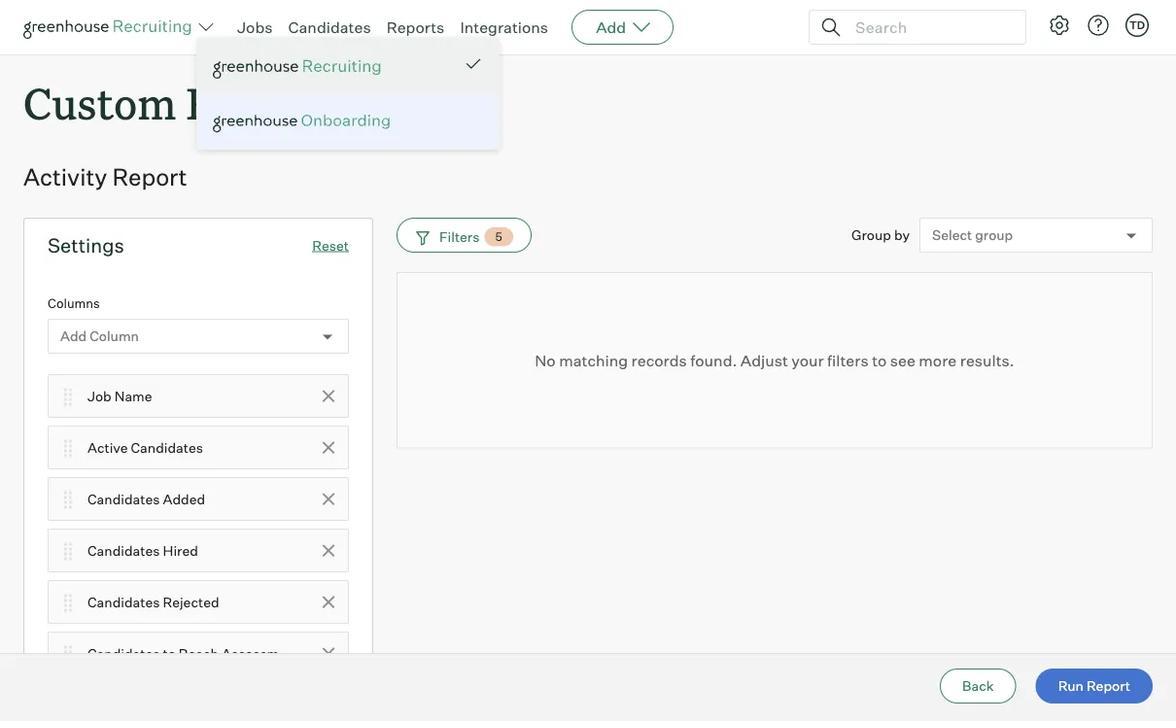Task type: locate. For each thing, give the bounding box(es) containing it.
reach
[[179, 645, 219, 662]]

custom
[[23, 74, 176, 131]]

run report button
[[1036, 669, 1153, 704]]

1 horizontal spatial to
[[872, 351, 887, 370]]

activity
[[23, 163, 107, 192]]

0 horizontal spatial greenhouse recruiting image
[[23, 16, 198, 39]]

columns
[[48, 296, 100, 311]]

1 horizontal spatial greenhouse recruiting image
[[213, 55, 388, 79]]

back
[[962, 677, 994, 694]]

1 vertical spatial report
[[112, 163, 187, 192]]

run report
[[1058, 677, 1130, 694]]

records
[[631, 351, 687, 370]]

active candidates
[[87, 439, 203, 456]]

reset
[[312, 237, 349, 254]]

candidates rejected
[[87, 594, 219, 611]]

0 vertical spatial add
[[596, 17, 626, 37]]

2 vertical spatial report
[[1087, 677, 1130, 694]]

no
[[535, 351, 556, 370]]

report down custom report
[[112, 163, 187, 192]]

greenhouse recruiting image up custom
[[23, 16, 198, 39]]

add
[[596, 17, 626, 37], [60, 328, 87, 345]]

report inside "button"
[[1087, 677, 1130, 694]]

greenhouse recruiting image down candidates link
[[213, 55, 388, 79]]

filter image
[[413, 229, 430, 245]]

jobs
[[237, 17, 273, 37]]

filters
[[827, 351, 869, 370]]

0 horizontal spatial add
[[60, 328, 87, 345]]

candidates for candidates hired
[[87, 542, 160, 559]]

add for add column
[[60, 328, 87, 345]]

rejected
[[163, 594, 219, 611]]

by
[[894, 227, 910, 244]]

candidates down the candidates rejected
[[87, 645, 160, 662]]

name
[[114, 388, 152, 405]]

0 vertical spatial to
[[872, 351, 887, 370]]

add inside popup button
[[596, 17, 626, 37]]

jobs link
[[237, 17, 273, 37]]

your
[[791, 351, 824, 370]]

add column
[[60, 328, 139, 345]]

custom report
[[23, 74, 324, 131]]

candidates down active
[[87, 491, 160, 508]]

greenhouse recruiting image
[[23, 16, 198, 39], [213, 55, 388, 79]]

job name
[[87, 388, 152, 405]]

0 vertical spatial report
[[186, 74, 324, 131]]

candidates right jobs link
[[288, 17, 371, 37]]

group
[[975, 227, 1013, 244]]

report
[[186, 74, 324, 131], [112, 163, 187, 192], [1087, 677, 1130, 694]]

results.
[[960, 351, 1014, 370]]

settings
[[48, 233, 124, 258]]

hired
[[163, 542, 198, 559]]

added
[[163, 491, 205, 508]]

to left reach
[[163, 645, 176, 662]]

report right the run
[[1087, 677, 1130, 694]]

run
[[1058, 677, 1084, 694]]

reports
[[386, 17, 445, 37]]

candidates
[[288, 17, 371, 37], [131, 439, 203, 456], [87, 491, 160, 508], [87, 542, 160, 559], [87, 594, 160, 611], [87, 645, 160, 662]]

see
[[890, 351, 915, 370]]

add for add
[[596, 17, 626, 37]]

reports link
[[386, 17, 445, 37]]

td menu
[[196, 37, 500, 150]]

1 vertical spatial add
[[60, 328, 87, 345]]

0 horizontal spatial to
[[163, 645, 176, 662]]

report for activity report
[[112, 163, 187, 192]]

filters
[[439, 228, 480, 245]]

to left see
[[872, 351, 887, 370]]

to
[[872, 351, 887, 370], [163, 645, 176, 662]]

no matching records found. adjust your filters to see more results.
[[535, 351, 1014, 370]]

candidates down candidates added
[[87, 542, 160, 559]]

1 horizontal spatial add
[[596, 17, 626, 37]]

more
[[919, 351, 957, 370]]

5
[[495, 230, 502, 244]]

td button
[[1126, 14, 1149, 37]]

report down jobs
[[186, 74, 324, 131]]

candidates down the "candidates hired"
[[87, 594, 160, 611]]



Task type: describe. For each thing, give the bounding box(es) containing it.
candidates link
[[288, 17, 371, 37]]

1 vertical spatial greenhouse recruiting image
[[213, 55, 388, 79]]

greenhouse onboarding image
[[213, 114, 483, 133]]

column
[[90, 328, 139, 345]]

candidates for candidates
[[288, 17, 371, 37]]

candidates up added
[[131, 439, 203, 456]]

report for custom report
[[186, 74, 324, 131]]

candidates for candidates to reach assessment milestone
[[87, 645, 160, 662]]

1 vertical spatial to
[[163, 645, 176, 662]]

candidates added
[[87, 491, 205, 508]]

0 vertical spatial greenhouse recruiting image
[[23, 16, 198, 39]]

Search text field
[[850, 13, 1008, 41]]

group
[[851, 227, 891, 244]]

matching
[[559, 351, 628, 370]]

to inside no matching records found. adjust your filters to see more results. row group
[[872, 351, 887, 370]]

back button
[[940, 669, 1016, 704]]

td button
[[1122, 10, 1153, 41]]

select group
[[932, 227, 1013, 244]]

group by
[[851, 227, 910, 244]]

found.
[[690, 351, 737, 370]]

activity report
[[23, 163, 187, 192]]

no matching records found. adjust your filters to see more results. row group
[[397, 272, 1153, 449]]

assessment
[[222, 645, 300, 662]]

candidates to reach assessment milestone
[[87, 645, 365, 662]]

td
[[1129, 18, 1145, 32]]

integrations
[[460, 17, 548, 37]]

reset link
[[312, 237, 349, 254]]

candidates hired
[[87, 542, 198, 559]]

select
[[932, 227, 972, 244]]

configure image
[[1048, 14, 1071, 37]]

active
[[87, 439, 128, 456]]

adjust
[[740, 351, 788, 370]]

milestone
[[303, 645, 365, 662]]

candidates for candidates added
[[87, 491, 160, 508]]

candidates for candidates rejected
[[87, 594, 160, 611]]

job
[[87, 388, 112, 405]]

report for run report
[[1087, 677, 1130, 694]]

add button
[[572, 10, 674, 45]]

integrations link
[[460, 17, 548, 37]]



Task type: vqa. For each thing, say whether or not it's contained in the screenshot.
Candidates link
yes



